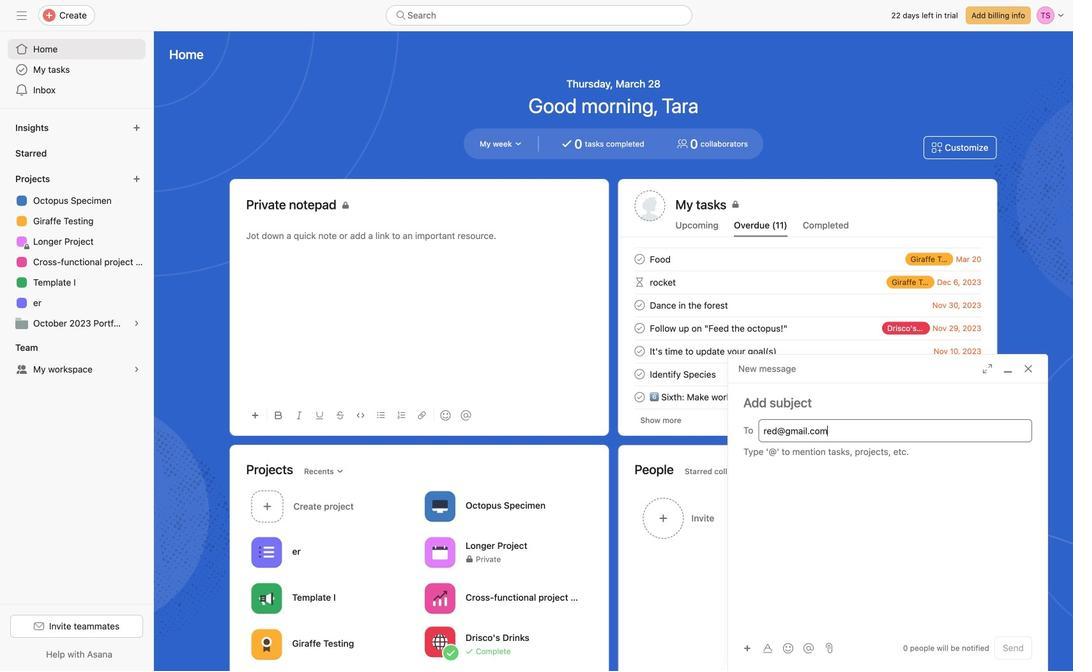Task type: describe. For each thing, give the bounding box(es) containing it.
3 mark complete checkbox from the top
[[633, 344, 648, 359]]

1 mark complete image from the top
[[633, 252, 648, 267]]

bulleted list image
[[377, 412, 385, 419]]

new insights image
[[133, 124, 141, 132]]

2 mark complete image from the top
[[633, 367, 648, 382]]

at mention image
[[804, 643, 814, 654]]

2 mark complete checkbox from the top
[[633, 367, 648, 382]]

at mention image
[[461, 410, 471, 421]]

see details, my workspace image
[[133, 366, 141, 373]]

dependencies image
[[633, 275, 648, 290]]

global element
[[0, 31, 153, 108]]

3 mark complete image from the top
[[633, 321, 648, 336]]

globe image
[[433, 634, 448, 650]]

3 mark complete image from the top
[[633, 390, 648, 405]]

bold image
[[275, 412, 283, 419]]

2 mark complete checkbox from the top
[[633, 321, 648, 336]]

minimize image
[[1004, 364, 1014, 374]]

0 vertical spatial toolbar
[[246, 401, 593, 430]]

emoji image
[[784, 643, 794, 654]]

see details, october 2023 portfolio image
[[133, 320, 141, 327]]



Task type: vqa. For each thing, say whether or not it's contained in the screenshot.
text field
no



Task type: locate. For each thing, give the bounding box(es) containing it.
mark complete image
[[633, 252, 648, 267], [633, 298, 648, 313], [633, 321, 648, 336]]

Add subject text field
[[729, 394, 1048, 412]]

ribbon image
[[259, 637, 275, 652]]

Type the name of a team, a project, or people text field
[[764, 423, 1026, 439]]

insert an object image
[[252, 412, 259, 419]]

1 mark complete image from the top
[[633, 344, 648, 359]]

code image
[[357, 412, 365, 419]]

underline image
[[316, 412, 324, 419]]

0 horizontal spatial toolbar
[[246, 401, 593, 430]]

1 mark complete checkbox from the top
[[633, 298, 648, 313]]

new project or portfolio image
[[133, 175, 141, 183]]

close image
[[1024, 364, 1034, 374]]

link image
[[418, 412, 426, 419]]

mark complete image
[[633, 344, 648, 359], [633, 367, 648, 382], [633, 390, 648, 405]]

1 mark complete checkbox from the top
[[633, 252, 648, 267]]

list box
[[386, 5, 693, 26]]

italics image
[[296, 412, 303, 419]]

add profile photo image
[[635, 190, 666, 221]]

expand popout to full screen image
[[983, 364, 993, 374]]

2 vertical spatial mark complete image
[[633, 321, 648, 336]]

toolbar
[[246, 401, 593, 430], [739, 639, 821, 657]]

1 vertical spatial mark complete checkbox
[[633, 367, 648, 382]]

list image
[[259, 545, 275, 560]]

2 vertical spatial mark complete image
[[633, 390, 648, 405]]

calendar image
[[433, 545, 448, 560]]

4 mark complete checkbox from the top
[[633, 390, 648, 405]]

formatting image
[[763, 643, 773, 654]]

Mark complete checkbox
[[633, 298, 648, 313], [633, 321, 648, 336], [633, 344, 648, 359], [633, 390, 648, 405]]

computer image
[[433, 499, 448, 514]]

megaphone image
[[259, 591, 275, 606]]

projects element
[[0, 167, 153, 336]]

list item
[[620, 248, 998, 271], [620, 271, 998, 294], [620, 294, 998, 317], [620, 317, 998, 340], [620, 340, 998, 363], [620, 363, 998, 386], [246, 487, 420, 526]]

Mark complete checkbox
[[633, 252, 648, 267], [633, 367, 648, 382]]

1 vertical spatial toolbar
[[739, 639, 821, 657]]

teams element
[[0, 336, 153, 382]]

strikethrough image
[[337, 412, 344, 419]]

insert an object image
[[744, 645, 752, 652]]

0 vertical spatial mark complete image
[[633, 344, 648, 359]]

hide sidebar image
[[17, 10, 27, 20]]

0 vertical spatial mark complete checkbox
[[633, 252, 648, 267]]

1 horizontal spatial toolbar
[[739, 639, 821, 657]]

graph image
[[433, 591, 448, 606]]

dialog
[[729, 355, 1048, 671]]

1 vertical spatial mark complete image
[[633, 298, 648, 313]]

numbered list image
[[398, 412, 406, 419]]

0 vertical spatial mark complete image
[[633, 252, 648, 267]]

1 vertical spatial mark complete image
[[633, 367, 648, 382]]

2 mark complete image from the top
[[633, 298, 648, 313]]



